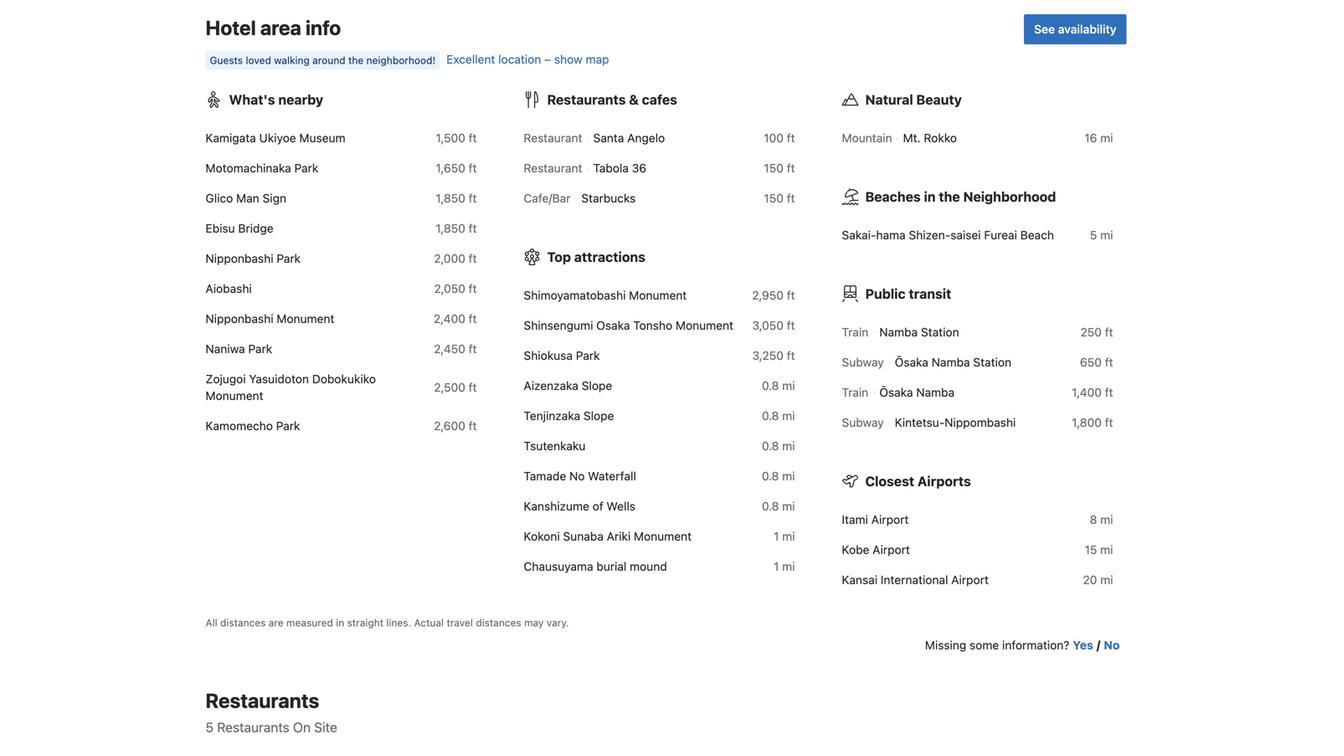Task type: locate. For each thing, give the bounding box(es) containing it.
park down nipponbashi monument
[[248, 342, 272, 356]]

1 restaurant from the top
[[524, 131, 582, 145]]

650
[[1080, 356, 1102, 369]]

monument right tonsho
[[676, 319, 733, 332]]

20 mi
[[1083, 573, 1113, 587]]

2 1 mi from the top
[[774, 560, 795, 574]]

100 ft
[[764, 131, 795, 145]]

1 150 from the top
[[764, 161, 784, 175]]

the right around
[[348, 54, 364, 66]]

2 distances from the left
[[476, 617, 521, 629]]

0 vertical spatial the
[[348, 54, 364, 66]]

natural
[[865, 92, 913, 108]]

0 vertical spatial restaurants
[[547, 92, 626, 108]]

tamade no waterfall
[[524, 469, 636, 483]]

restaurants down map
[[547, 92, 626, 108]]

2 vertical spatial airport
[[951, 573, 989, 587]]

1 vertical spatial no
[[1104, 639, 1120, 652]]

shinsengumi osaka tonsho monument
[[524, 319, 733, 332]]

1 for chausuyama burial mound
[[774, 560, 779, 574]]

the
[[348, 54, 364, 66], [939, 189, 960, 205]]

namba up kintetsu-
[[916, 386, 955, 399]]

1 vertical spatial 5
[[206, 720, 214, 736]]

monument down zojugoi
[[206, 389, 263, 403]]

0 vertical spatial nipponbashi
[[206, 252, 273, 265]]

slope for aizenzaka slope
[[582, 379, 612, 393]]

1 horizontal spatial no
[[1104, 639, 1120, 652]]

airport
[[871, 513, 909, 527], [873, 543, 910, 557], [951, 573, 989, 587]]

airport up kobe airport
[[871, 513, 909, 527]]

16 mi
[[1085, 131, 1113, 145]]

loved
[[246, 54, 271, 66]]

mi for itami
[[1100, 513, 1113, 527]]

1 0.8 from the top
[[762, 379, 779, 393]]

mi for tamade
[[782, 469, 795, 483]]

namba station
[[879, 325, 959, 339]]

glico man sign
[[206, 191, 286, 205]]

0 vertical spatial slope
[[582, 379, 612, 393]]

itami
[[842, 513, 868, 527]]

1 vertical spatial 1,850
[[436, 222, 465, 235]]

train left ōsaka namba
[[842, 386, 869, 399]]

in left straight
[[336, 617, 344, 629]]

guests loved walking around the neighborhood!
[[210, 54, 436, 66]]

park for naniwa park
[[248, 342, 272, 356]]

2,000
[[434, 252, 465, 265]]

restaurants up "on"
[[206, 689, 319, 713]]

1 horizontal spatial station
[[973, 356, 1011, 369]]

shimoyamatobashi
[[524, 289, 626, 302]]

train
[[842, 325, 869, 339], [842, 386, 869, 399]]

park for motomachinaka park
[[294, 161, 318, 175]]

2,400 ft
[[434, 312, 477, 326]]

2 subway from the top
[[842, 416, 884, 430]]

missing some information? yes / no
[[925, 639, 1120, 652]]

0 vertical spatial 5
[[1090, 228, 1097, 242]]

1 0.8 mi from the top
[[762, 379, 795, 393]]

1,850 ft up 2,000 ft
[[436, 222, 477, 235]]

2,500
[[434, 381, 465, 394]]

0 vertical spatial train
[[842, 325, 869, 339]]

0.8 mi for tsutenkaku
[[762, 439, 795, 453]]

1 vertical spatial in
[[336, 617, 344, 629]]

restaurant up cafe/bar
[[524, 161, 582, 175]]

sunaba
[[563, 530, 604, 543]]

3 0.8 from the top
[[762, 439, 779, 453]]

1 distances from the left
[[220, 617, 266, 629]]

airport right international
[[951, 573, 989, 587]]

1 150 ft from the top
[[764, 161, 795, 175]]

1,400
[[1072, 386, 1102, 399]]

aiobashi
[[206, 282, 252, 296]]

no right the /
[[1104, 639, 1120, 652]]

tenjinzaka slope
[[524, 409, 614, 423]]

1 vertical spatial 150 ft
[[764, 191, 795, 205]]

park for nipponbashi park
[[277, 252, 301, 265]]

namba down public transit
[[879, 325, 918, 339]]

0 horizontal spatial the
[[348, 54, 364, 66]]

2,500 ft
[[434, 381, 477, 394]]

airport down the itami airport
[[873, 543, 910, 557]]

mt. rokko
[[903, 131, 957, 145]]

1 vertical spatial nipponbashi
[[206, 312, 273, 326]]

sign
[[263, 191, 286, 205]]

2 1,850 ft from the top
[[436, 222, 477, 235]]

monument
[[629, 289, 687, 302], [277, 312, 334, 326], [676, 319, 733, 332], [206, 389, 263, 403], [634, 530, 692, 543]]

top
[[547, 249, 571, 265]]

1 vertical spatial subway
[[842, 416, 884, 430]]

ōsaka up ōsaka namba
[[895, 356, 928, 369]]

all
[[206, 617, 217, 629]]

1,850 up 2,000
[[436, 222, 465, 235]]

in right beaches
[[924, 189, 936, 205]]

park down sign on the left of the page
[[277, 252, 301, 265]]

monument up "mound"
[[634, 530, 692, 543]]

1 vertical spatial slope
[[584, 409, 614, 423]]

1,500 ft
[[436, 131, 477, 145]]

2 0.8 from the top
[[762, 409, 779, 423]]

1 vertical spatial 1
[[774, 560, 779, 574]]

0 vertical spatial 150 ft
[[764, 161, 795, 175]]

are
[[269, 617, 284, 629]]

subway up ōsaka namba
[[842, 356, 884, 369]]

aizenzaka slope
[[524, 379, 612, 393]]

0 vertical spatial 1
[[774, 530, 779, 543]]

0 horizontal spatial distances
[[220, 617, 266, 629]]

1 vertical spatial 1 mi
[[774, 560, 795, 574]]

1 vertical spatial the
[[939, 189, 960, 205]]

ft
[[469, 131, 477, 145], [787, 131, 795, 145], [469, 161, 477, 175], [787, 161, 795, 175], [469, 191, 477, 205], [787, 191, 795, 205], [469, 222, 477, 235], [469, 252, 477, 265], [469, 282, 477, 296], [787, 289, 795, 302], [469, 312, 477, 326], [787, 319, 795, 332], [1105, 325, 1113, 339], [469, 342, 477, 356], [787, 349, 795, 363], [1105, 356, 1113, 369], [469, 381, 477, 394], [1105, 386, 1113, 399], [1105, 416, 1113, 430], [469, 419, 477, 433]]

1 mi
[[774, 530, 795, 543], [774, 560, 795, 574]]

1 1 mi from the top
[[774, 530, 795, 543]]

may
[[524, 617, 544, 629]]

0 vertical spatial restaurant
[[524, 131, 582, 145]]

0 vertical spatial 1,850 ft
[[436, 191, 477, 205]]

2 1 from the top
[[774, 560, 779, 574]]

3 0.8 mi from the top
[[762, 439, 795, 453]]

1 vertical spatial 150
[[764, 191, 784, 205]]

station up ōsaka namba station
[[921, 325, 959, 339]]

subway for kintetsu-nippombashi
[[842, 416, 884, 430]]

distances left may
[[476, 617, 521, 629]]

0.8 for tsutenkaku
[[762, 439, 779, 453]]

park down zojugoi yasuidoton dobokukiko monument
[[276, 419, 300, 433]]

1 nipponbashi from the top
[[206, 252, 273, 265]]

1 horizontal spatial in
[[924, 189, 936, 205]]

park down museum
[[294, 161, 318, 175]]

0 horizontal spatial station
[[921, 325, 959, 339]]

ōsaka for ōsaka namba
[[879, 386, 913, 399]]

see availability
[[1034, 22, 1117, 36]]

1 1,850 from the top
[[436, 191, 465, 205]]

0 vertical spatial subway
[[842, 356, 884, 369]]

actual
[[414, 617, 444, 629]]

attractions
[[574, 249, 645, 265]]

sakai-hama shizen-saisei fureai beach
[[842, 228, 1054, 242]]

restaurant for tabola 36
[[524, 161, 582, 175]]

mi for kansai
[[1100, 573, 1113, 587]]

1 train from the top
[[842, 325, 869, 339]]

motomachinaka park
[[206, 161, 318, 175]]

1 vertical spatial airport
[[873, 543, 910, 557]]

shinsengumi
[[524, 319, 593, 332]]

2 vertical spatial restaurants
[[217, 720, 289, 736]]

information?
[[1002, 639, 1070, 652]]

2,950
[[752, 289, 784, 302]]

no up kanshizume of wells
[[569, 469, 585, 483]]

4 0.8 mi from the top
[[762, 469, 795, 483]]

beaches
[[865, 189, 921, 205]]

restaurant left santa
[[524, 131, 582, 145]]

2 150 from the top
[[764, 191, 784, 205]]

0 vertical spatial airport
[[871, 513, 909, 527]]

1 mi left kobe
[[774, 530, 795, 543]]

1 vertical spatial train
[[842, 386, 869, 399]]

mi for chausuyama
[[782, 560, 795, 574]]

park up aizenzaka slope
[[576, 349, 600, 363]]

2 train from the top
[[842, 386, 869, 399]]

tamade
[[524, 469, 566, 483]]

5 0.8 from the top
[[762, 500, 779, 513]]

mi for kokoni
[[782, 530, 795, 543]]

nipponbashi down ebisu bridge
[[206, 252, 273, 265]]

0 vertical spatial 150
[[764, 161, 784, 175]]

in
[[924, 189, 936, 205], [336, 617, 344, 629]]

15
[[1085, 543, 1097, 557]]

restaurant for santa angelo
[[524, 131, 582, 145]]

5
[[1090, 228, 1097, 242], [206, 720, 214, 736]]

1 vertical spatial restaurant
[[524, 161, 582, 175]]

namba down namba station
[[932, 356, 970, 369]]

1 1 from the top
[[774, 530, 779, 543]]

1,850 down 1,650
[[436, 191, 465, 205]]

slope down aizenzaka slope
[[584, 409, 614, 423]]

1 vertical spatial 1,850 ft
[[436, 222, 477, 235]]

distances right all
[[220, 617, 266, 629]]

namba for ōsaka namba
[[916, 386, 955, 399]]

1 vertical spatial ōsaka
[[879, 386, 913, 399]]

nipponbashi up naniwa park
[[206, 312, 273, 326]]

3,050
[[752, 319, 784, 332]]

1,650 ft
[[436, 161, 477, 175]]

2 0.8 mi from the top
[[762, 409, 795, 423]]

2 150 ft from the top
[[764, 191, 795, 205]]

train down public at the top right of page
[[842, 325, 869, 339]]

restaurants 5 restaurants on site
[[206, 689, 337, 736]]

4 0.8 from the top
[[762, 469, 779, 483]]

0 horizontal spatial 5
[[206, 720, 214, 736]]

nippombashi
[[945, 416, 1016, 430]]

1 vertical spatial namba
[[932, 356, 970, 369]]

restaurants left "on"
[[217, 720, 289, 736]]

park for kamomecho park
[[276, 419, 300, 433]]

monument inside zojugoi yasuidoton dobokukiko monument
[[206, 389, 263, 403]]

100
[[764, 131, 784, 145]]

1 vertical spatial restaurants
[[206, 689, 319, 713]]

of
[[593, 500, 603, 513]]

1 subway from the top
[[842, 356, 884, 369]]

2 nipponbashi from the top
[[206, 312, 273, 326]]

hotel area info
[[206, 16, 341, 39]]

150 ft
[[764, 161, 795, 175], [764, 191, 795, 205]]

kansai
[[842, 573, 878, 587]]

rokko
[[924, 131, 957, 145]]

0 horizontal spatial no
[[569, 469, 585, 483]]

1 mi left kansai
[[774, 560, 795, 574]]

kanshizume of wells
[[524, 500, 636, 513]]

map
[[586, 52, 609, 66]]

0.8 mi for tenjinzaka slope
[[762, 409, 795, 423]]

angelo
[[627, 131, 665, 145]]

ōsaka up kintetsu-
[[879, 386, 913, 399]]

airport for itami airport
[[871, 513, 909, 527]]

1 1,850 ft from the top
[[436, 191, 477, 205]]

0 vertical spatial 1,850
[[436, 191, 465, 205]]

saisei
[[950, 228, 981, 242]]

1,850 ft down 1,650 ft
[[436, 191, 477, 205]]

see
[[1034, 22, 1055, 36]]

shizen-
[[909, 228, 950, 242]]

150 for tabola 36
[[764, 161, 784, 175]]

1 horizontal spatial the
[[939, 189, 960, 205]]

park for shiokusa park
[[576, 349, 600, 363]]

1 horizontal spatial distances
[[476, 617, 521, 629]]

1
[[774, 530, 779, 543], [774, 560, 779, 574]]

availability
[[1058, 22, 1117, 36]]

0 vertical spatial 1 mi
[[774, 530, 795, 543]]

2 restaurant from the top
[[524, 161, 582, 175]]

nipponbashi for nipponbashi park
[[206, 252, 273, 265]]

0.8
[[762, 379, 779, 393], [762, 409, 779, 423], [762, 439, 779, 453], [762, 469, 779, 483], [762, 500, 779, 513]]

2 vertical spatial namba
[[916, 386, 955, 399]]

2 1,850 from the top
[[436, 222, 465, 235]]

station up nippombashi
[[973, 356, 1011, 369]]

beauty
[[916, 92, 962, 108]]

1 horizontal spatial 5
[[1090, 228, 1097, 242]]

0 vertical spatial ōsaka
[[895, 356, 928, 369]]

namba for ōsaka namba station
[[932, 356, 970, 369]]

closest airports
[[865, 474, 971, 489]]

subway left kintetsu-
[[842, 416, 884, 430]]

0 vertical spatial no
[[569, 469, 585, 483]]

station
[[921, 325, 959, 339], [973, 356, 1011, 369]]

burial
[[596, 560, 627, 574]]

bridge
[[238, 222, 274, 235]]

the up sakai-hama shizen-saisei fureai beach
[[939, 189, 960, 205]]

1,400 ft
[[1072, 386, 1113, 399]]

slope up tenjinzaka slope
[[582, 379, 612, 393]]

5 0.8 mi from the top
[[762, 500, 795, 513]]

ōsaka for ōsaka namba station
[[895, 356, 928, 369]]

2,050
[[434, 282, 465, 296]]



Task type: vqa. For each thing, say whether or not it's contained in the screenshot.


Task type: describe. For each thing, give the bounding box(es) containing it.
mi for kobe
[[1100, 543, 1113, 557]]

monument for ariki
[[634, 530, 692, 543]]

2,450
[[434, 342, 465, 356]]

2,600
[[434, 419, 465, 433]]

2,000 ft
[[434, 252, 477, 265]]

restaurants & cafes
[[547, 92, 677, 108]]

ōsaka namba
[[879, 386, 955, 399]]

kamigata ukiyoe museum
[[206, 131, 346, 145]]

3,250
[[752, 349, 784, 363]]

0.8 for aizenzaka slope
[[762, 379, 779, 393]]

2,400
[[434, 312, 465, 326]]

glico
[[206, 191, 233, 205]]

kintetsu-
[[895, 416, 945, 430]]

shiokusa park
[[524, 349, 600, 363]]

mi for sakai-
[[1100, 228, 1113, 242]]

0.8 mi for aizenzaka slope
[[762, 379, 795, 393]]

16
[[1085, 131, 1097, 145]]

restaurants for restaurants 5 restaurants on site
[[206, 689, 319, 713]]

itami airport
[[842, 513, 909, 527]]

zojugoi
[[206, 372, 246, 386]]

nipponbashi for nipponbashi monument
[[206, 312, 273, 326]]

motomachinaka
[[206, 161, 291, 175]]

kintetsu-nippombashi
[[895, 416, 1016, 430]]

train for ōsaka namba
[[842, 386, 869, 399]]

info
[[306, 16, 341, 39]]

mi for tenjinzaka
[[782, 409, 795, 423]]

kamomecho
[[206, 419, 273, 433]]

starbucks
[[581, 191, 636, 205]]

santa angelo
[[593, 131, 665, 145]]

naniwa park
[[206, 342, 272, 356]]

kobe airport
[[842, 543, 910, 557]]

waterfall
[[588, 469, 636, 483]]

yes
[[1073, 639, 1093, 652]]

public transit
[[865, 286, 951, 302]]

train for namba station
[[842, 325, 869, 339]]

0 vertical spatial station
[[921, 325, 959, 339]]

on
[[293, 720, 311, 736]]

chausuyama burial mound
[[524, 560, 667, 574]]

kobe
[[842, 543, 869, 557]]

1 mi for kokoni sunaba ariki monument
[[774, 530, 795, 543]]

cafes
[[642, 92, 677, 108]]

slope for tenjinzaka slope
[[584, 409, 614, 423]]

zojugoi yasuidoton dobokukiko monument
[[206, 372, 376, 403]]

2,450 ft
[[434, 342, 477, 356]]

1,850 ft for glico man sign
[[436, 191, 477, 205]]

museum
[[299, 131, 346, 145]]

150 for starbucks
[[764, 191, 784, 205]]

monument up tonsho
[[629, 289, 687, 302]]

1,850 for ebisu bridge
[[436, 222, 465, 235]]

tsutenkaku
[[524, 439, 586, 453]]

0 vertical spatial namba
[[879, 325, 918, 339]]

straight
[[347, 617, 384, 629]]

fureai
[[984, 228, 1017, 242]]

2,050 ft
[[434, 282, 477, 296]]

nipponbashi monument
[[206, 312, 334, 326]]

mi for kanshizume
[[782, 500, 795, 513]]

see availability button
[[1024, 14, 1127, 44]]

0 vertical spatial in
[[924, 189, 936, 205]]

8 mi
[[1090, 513, 1113, 527]]

osaka
[[596, 319, 630, 332]]

5 inside the restaurants 5 restaurants on site
[[206, 720, 214, 736]]

ebisu
[[206, 222, 235, 235]]

150 ft for starbucks
[[764, 191, 795, 205]]

5 mi
[[1090, 228, 1113, 242]]

0.8 for kanshizume of wells
[[762, 500, 779, 513]]

subway for ōsaka namba station
[[842, 356, 884, 369]]

nearby
[[278, 92, 323, 108]]

&
[[629, 92, 639, 108]]

kokoni sunaba ariki monument
[[524, 530, 692, 543]]

ōsaka namba station
[[895, 356, 1011, 369]]

650 ft
[[1080, 356, 1113, 369]]

0.8 for tenjinzaka slope
[[762, 409, 779, 423]]

150 ft for tabola 36
[[764, 161, 795, 175]]

monument for tonsho
[[676, 319, 733, 332]]

closest
[[865, 474, 914, 489]]

shimoyamatobashi monument
[[524, 289, 687, 302]]

yasuidoton
[[249, 372, 309, 386]]

restaurants for restaurants & cafes
[[547, 92, 626, 108]]

mi for aizenzaka
[[782, 379, 795, 393]]

1 for kokoni sunaba ariki monument
[[774, 530, 779, 543]]

guests
[[210, 54, 243, 66]]

1,800
[[1072, 416, 1102, 430]]

neighborhood
[[963, 189, 1056, 205]]

man
[[236, 191, 259, 205]]

0 horizontal spatial in
[[336, 617, 344, 629]]

kamomecho park
[[206, 419, 300, 433]]

excellent location – show map
[[446, 52, 609, 66]]

0.8 mi for kanshizume of wells
[[762, 500, 795, 513]]

tonsho
[[633, 319, 672, 332]]

3,050 ft
[[752, 319, 795, 332]]

kamigata
[[206, 131, 256, 145]]

top attractions
[[547, 249, 645, 265]]

/
[[1097, 639, 1101, 652]]

some
[[970, 639, 999, 652]]

transit
[[909, 286, 951, 302]]

ebisu bridge
[[206, 222, 274, 235]]

vary.
[[547, 617, 569, 629]]

show
[[554, 52, 583, 66]]

250
[[1080, 325, 1102, 339]]

airport for kobe airport
[[873, 543, 910, 557]]

0.8 mi for tamade no waterfall
[[762, 469, 795, 483]]

monument for dobokukiko
[[206, 389, 263, 403]]

1,800 ft
[[1072, 416, 1113, 430]]

1,850 ft for ebisu bridge
[[436, 222, 477, 235]]

1 mi for chausuyama burial mound
[[774, 560, 795, 574]]

neighborhood!
[[366, 54, 436, 66]]

1,850 for glico man sign
[[436, 191, 465, 205]]

aizenzaka
[[524, 379, 579, 393]]

shiokusa
[[524, 349, 573, 363]]

natural beauty
[[865, 92, 962, 108]]

no button
[[1104, 637, 1120, 654]]

wells
[[607, 500, 636, 513]]

0.8 for tamade no waterfall
[[762, 469, 779, 483]]

1 vertical spatial station
[[973, 356, 1011, 369]]

tabola
[[593, 161, 629, 175]]

walking
[[274, 54, 310, 66]]

international
[[881, 573, 948, 587]]

monument up yasuidoton
[[277, 312, 334, 326]]

hotel
[[206, 16, 256, 39]]



